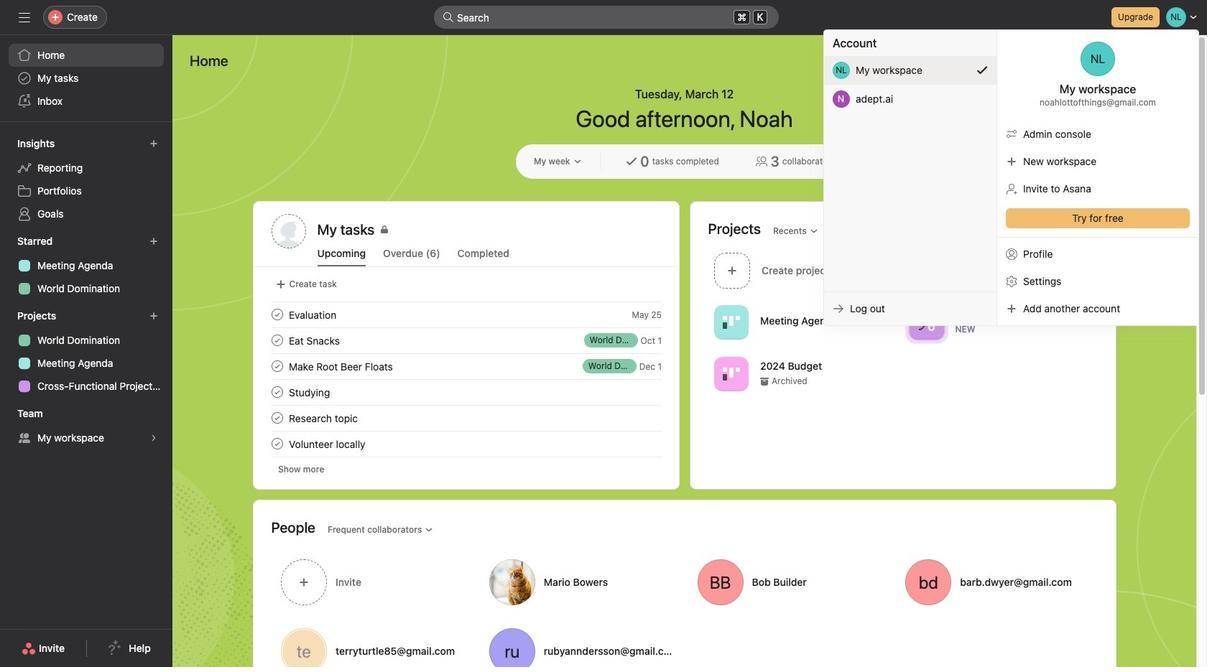 Task type: locate. For each thing, give the bounding box(es) containing it.
Mark complete checkbox
[[269, 306, 286, 324], [269, 332, 286, 349]]

add items to starred image
[[150, 237, 158, 246]]

mark complete image
[[269, 332, 286, 349], [269, 358, 286, 375], [269, 384, 286, 401], [269, 436, 286, 453]]

1 vertical spatial mark complete checkbox
[[269, 332, 286, 349]]

new insights image
[[150, 139, 158, 148]]

menu
[[825, 30, 1199, 326]]

starred element
[[0, 229, 173, 303]]

radio item
[[825, 56, 997, 85]]

mark complete image
[[269, 306, 286, 324], [269, 410, 286, 427]]

line_and_symbols image
[[918, 314, 935, 331]]

1 vertical spatial mark complete image
[[269, 410, 286, 427]]

1 mark complete checkbox from the top
[[269, 306, 286, 324]]

0 vertical spatial mark complete checkbox
[[269, 306, 286, 324]]

Mark complete checkbox
[[269, 358, 286, 375], [269, 384, 286, 401], [269, 410, 286, 427], [269, 436, 286, 453]]

insights element
[[0, 131, 173, 229]]

2 mark complete image from the top
[[269, 410, 286, 427]]

1 mark complete image from the top
[[269, 306, 286, 324]]

None field
[[434, 6, 779, 29]]

0 vertical spatial mark complete image
[[269, 306, 286, 324]]

3 mark complete checkbox from the top
[[269, 410, 286, 427]]

add profile photo image
[[271, 214, 306, 249]]

board image
[[723, 366, 740, 383]]

see details, my workspace image
[[150, 434, 158, 443]]

4 mark complete checkbox from the top
[[269, 436, 286, 453]]

2 mark complete checkbox from the top
[[269, 384, 286, 401]]

new project or portfolio image
[[150, 312, 158, 321]]

3 mark complete image from the top
[[269, 384, 286, 401]]

1 mark complete image from the top
[[269, 332, 286, 349]]



Task type: describe. For each thing, give the bounding box(es) containing it.
Search tasks, projects, and more text field
[[434, 6, 779, 29]]

4 mark complete image from the top
[[269, 436, 286, 453]]

2 mark complete image from the top
[[269, 358, 286, 375]]

hide sidebar image
[[19, 12, 30, 23]]

teams element
[[0, 401, 173, 453]]

board image
[[723, 314, 740, 331]]

global element
[[0, 35, 173, 122]]

1 mark complete checkbox from the top
[[269, 358, 286, 375]]

projects element
[[0, 303, 173, 401]]

2 mark complete checkbox from the top
[[269, 332, 286, 349]]

prominent image
[[443, 12, 454, 23]]



Task type: vqa. For each thing, say whether or not it's contained in the screenshot.
Teams element
yes



